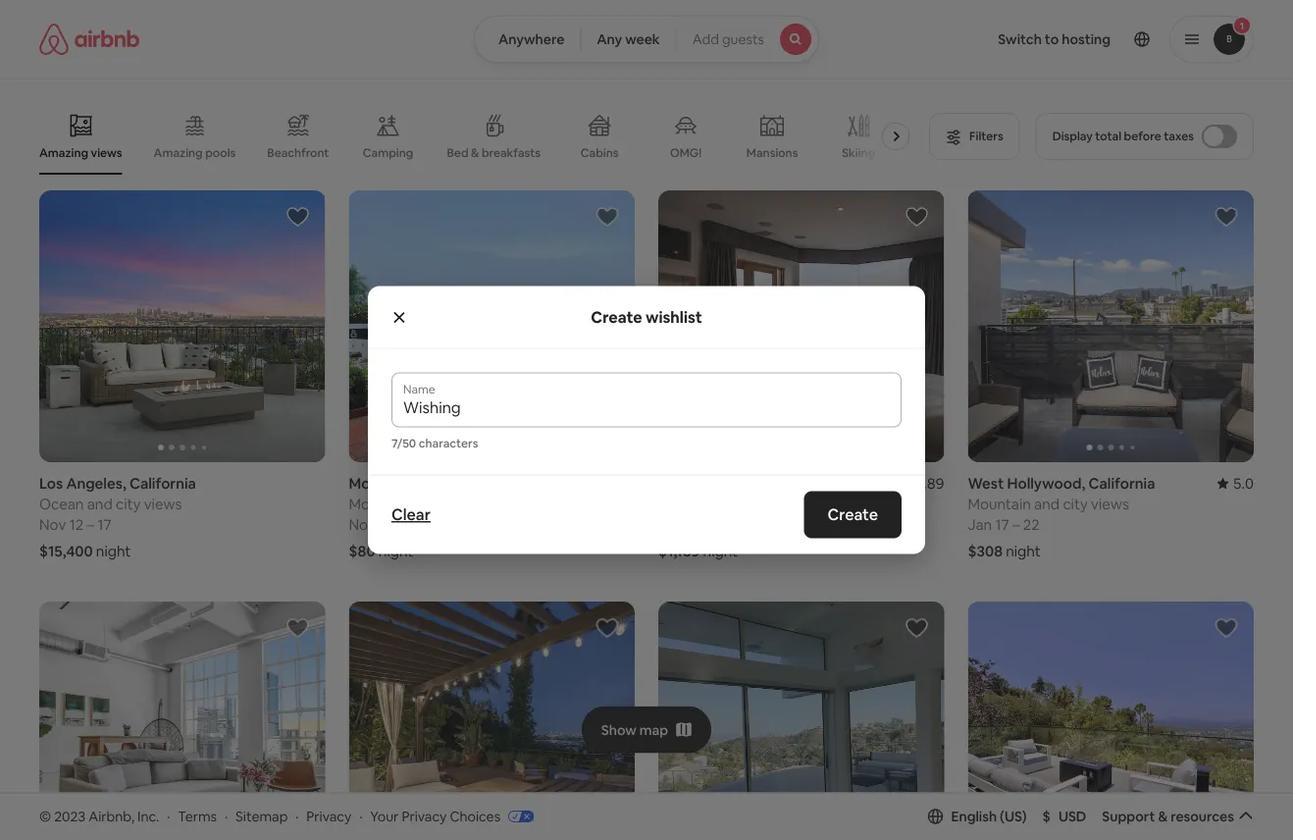 Task type: describe. For each thing, give the bounding box(es) containing it.
4.89
[[915, 474, 945, 493]]

views for west hollywood, california mountain and city views jan 17 – 22 $308 night
[[1092, 494, 1130, 513]]

los for los angeles, california beach and mountain views
[[659, 474, 683, 493]]

your privacy choices
[[370, 808, 501, 825]]

name this wishlist dialog
[[368, 286, 926, 554]]

17 inside monrovia, california mountain and garden views nov 12 – 17 $80 night
[[407, 515, 421, 534]]

privacy link
[[307, 808, 352, 825]]

1 horizontal spatial add to wishlist: los angeles, california image
[[596, 616, 619, 640]]

terms · sitemap · privacy ·
[[178, 808, 363, 825]]

jan
[[968, 515, 993, 534]]

17 inside the west hollywood, california mountain and city views jan 17 – 22 $308 night
[[996, 515, 1010, 534]]

2 horizontal spatial add to wishlist: los angeles, california image
[[906, 205, 929, 229]]

terms
[[178, 808, 217, 825]]

choices
[[450, 808, 501, 825]]

night inside the los angeles, california ocean and city views nov 12 – 17 $15,400 night
[[96, 541, 131, 560]]

skiing
[[843, 145, 876, 161]]

anywhere
[[499, 30, 565, 48]]

mountain
[[732, 494, 797, 513]]

any week button
[[580, 16, 677, 63]]

camping
[[363, 145, 414, 161]]

english
[[952, 808, 998, 825]]

night inside the west hollywood, california mountain and city views jan 17 – 22 $308 night
[[1006, 541, 1041, 560]]

group containing amazing views
[[39, 98, 918, 175]]

create for create
[[828, 505, 879, 525]]

los angeles, california ocean and city views nov 12 – 17 $15,400 night
[[39, 474, 196, 560]]

– for ocean
[[87, 515, 94, 534]]

bed
[[447, 145, 469, 161]]

resources
[[1171, 808, 1235, 825]]

(us)
[[1000, 808, 1027, 825]]

22
[[1024, 515, 1040, 534]]

mansions
[[747, 145, 799, 161]]

$80
[[349, 541, 376, 560]]

nov inside monrovia, california mountain and garden views nov 12 – 17 $80 night
[[349, 515, 376, 534]]

before
[[1125, 129, 1162, 144]]

support & resources
[[1103, 808, 1235, 825]]

terms link
[[178, 808, 217, 825]]

your privacy choices link
[[370, 808, 534, 827]]

week
[[626, 30, 660, 48]]

taxes
[[1165, 129, 1195, 144]]

west
[[968, 474, 1005, 493]]

amazing pools
[[154, 145, 236, 161]]

amazing for amazing pools
[[154, 145, 203, 161]]

amazing for amazing views
[[39, 145, 88, 160]]

and for ocean
[[87, 494, 113, 513]]

3 · from the left
[[296, 808, 299, 825]]

create for create wishlist
[[591, 307, 643, 327]]

sitemap
[[236, 808, 288, 825]]

and for mountain
[[1035, 494, 1060, 513]]

omg!
[[671, 145, 702, 161]]

los angeles, california beach and mountain views
[[659, 474, 838, 513]]

show
[[602, 721, 637, 739]]

add guests
[[693, 30, 765, 48]]

city for angeles,
[[116, 494, 141, 513]]

guests
[[722, 30, 765, 48]]

beachfront
[[267, 145, 329, 161]]

mountain inside monrovia, california mountain and garden views nov 12 – 17 $80 night
[[349, 494, 412, 513]]

add
[[693, 30, 719, 48]]

monrovia,
[[349, 474, 417, 493]]

none search field containing anywhere
[[474, 16, 820, 63]]

your
[[370, 808, 399, 825]]

– inside monrovia, california mountain and garden views nov 12 – 17 $80 night
[[397, 515, 404, 534]]

5.0
[[1234, 474, 1255, 493]]

2 · from the left
[[225, 808, 228, 825]]



Task type: vqa. For each thing, say whether or not it's contained in the screenshot.
Competitors not included icon for boat
no



Task type: locate. For each thing, give the bounding box(es) containing it.
and inside monrovia, california mountain and garden views nov 12 – 17 $80 night
[[415, 494, 441, 513]]

1 california from the left
[[129, 474, 196, 493]]

angeles, for beach
[[686, 474, 746, 493]]

– inside the los angeles, california ocean and city views nov 12 – 17 $15,400 night
[[87, 515, 94, 534]]

3 and from the left
[[704, 494, 729, 513]]

nov down ocean
[[39, 515, 66, 534]]

& inside group
[[471, 145, 479, 161]]

0 horizontal spatial add to wishlist: los angeles, california image
[[286, 616, 310, 640]]

anywhere button
[[474, 16, 581, 63]]

and for beach
[[704, 494, 729, 513]]

7/50
[[392, 435, 416, 451]]

english (us) button
[[928, 808, 1027, 825]]

1 vertical spatial create
[[828, 505, 879, 525]]

los inside the los angeles, california ocean and city views nov 12 – 17 $15,400 night
[[39, 474, 63, 493]]

2 nov from the left
[[349, 515, 376, 534]]

0 horizontal spatial nov
[[39, 515, 66, 534]]

mountain down west
[[968, 494, 1032, 513]]

– up $15,400
[[87, 515, 94, 534]]

2 – from the left
[[397, 515, 404, 534]]

0 horizontal spatial create
[[591, 307, 643, 327]]

1 · from the left
[[167, 808, 170, 825]]

mountain
[[349, 494, 412, 513], [968, 494, 1032, 513]]

california for los angeles, california ocean and city views nov 12 – 17 $15,400 night
[[129, 474, 196, 493]]

4 night from the left
[[1006, 541, 1041, 560]]

views for los angeles, california beach and mountain views
[[800, 494, 838, 513]]

amazing
[[39, 145, 88, 160], [154, 145, 203, 161]]

cabins
[[581, 145, 619, 161]]

group
[[39, 98, 918, 175], [39, 190, 325, 462], [349, 190, 635, 462], [659, 190, 945, 462], [968, 190, 1255, 462], [39, 602, 325, 840], [349, 602, 635, 840], [659, 602, 945, 840], [968, 602, 1255, 840]]

support & resources button
[[1103, 808, 1255, 825]]

0 horizontal spatial privacy
[[307, 808, 352, 825]]

privacy right your
[[402, 808, 447, 825]]

amazing views
[[39, 145, 122, 160]]

&
[[471, 145, 479, 161], [1159, 808, 1168, 825]]

west hollywood, california mountain and city views jan 17 – 22 $308 night
[[968, 474, 1156, 560]]

$15,400
[[39, 541, 93, 560]]

$308
[[968, 541, 1003, 560]]

· left privacy link
[[296, 808, 299, 825]]

airbnb,
[[89, 808, 134, 825]]

and inside the west hollywood, california mountain and city views jan 17 – 22 $308 night
[[1035, 494, 1060, 513]]

any
[[597, 30, 623, 48]]

city inside the los angeles, california ocean and city views nov 12 – 17 $15,400 night
[[116, 494, 141, 513]]

0 horizontal spatial city
[[116, 494, 141, 513]]

© 2023 airbnb, inc. ·
[[39, 808, 170, 825]]

add guests button
[[676, 16, 820, 63]]

angeles,
[[66, 474, 126, 493], [686, 474, 746, 493]]

monrovia, california mountain and garden views nov 12 – 17 $80 night
[[349, 474, 534, 560]]

0 horizontal spatial –
[[87, 515, 94, 534]]

angeles, up ocean
[[66, 474, 126, 493]]

12 inside monrovia, california mountain and garden views nov 12 – 17 $80 night
[[379, 515, 393, 534]]

create
[[591, 307, 643, 327], [828, 505, 879, 525]]

0 horizontal spatial angeles,
[[66, 474, 126, 493]]

1 horizontal spatial los
[[659, 474, 683, 493]]

©
[[39, 808, 51, 825]]

0 horizontal spatial 17
[[97, 515, 112, 534]]

2 angeles, from the left
[[686, 474, 746, 493]]

2 privacy from the left
[[402, 808, 447, 825]]

nov inside the los angeles, california ocean and city views nov 12 – 17 $15,400 night
[[39, 515, 66, 534]]

1 horizontal spatial mountain
[[968, 494, 1032, 513]]

& for resources
[[1159, 808, 1168, 825]]

english (us)
[[952, 808, 1027, 825]]

– down monrovia,
[[397, 515, 404, 534]]

2 city from the left
[[1064, 494, 1089, 513]]

night right $1,169
[[703, 541, 738, 560]]

views inside group
[[91, 145, 122, 160]]

and inside los angeles, california beach and mountain views
[[704, 494, 729, 513]]

$ usd
[[1043, 808, 1087, 825]]

beach
[[659, 494, 701, 513]]

night
[[96, 541, 131, 560], [379, 541, 414, 560], [703, 541, 738, 560], [1006, 541, 1041, 560]]

los for los angeles, california ocean and city views nov 12 – 17 $15,400 night
[[39, 474, 63, 493]]

4 and from the left
[[1035, 494, 1060, 513]]

4 · from the left
[[359, 808, 363, 825]]

ocean
[[39, 494, 84, 513]]

any week
[[597, 30, 660, 48]]

· right the "terms" link
[[225, 808, 228, 825]]

los
[[39, 474, 63, 493], [659, 474, 683, 493]]

show map
[[602, 721, 669, 739]]

add to wishlist: los angeles, california image
[[906, 205, 929, 229], [286, 616, 310, 640], [596, 616, 619, 640]]

hollywood,
[[1008, 474, 1086, 493]]

5.0 out of 5 average rating image
[[1218, 474, 1255, 493]]

1 horizontal spatial 17
[[407, 515, 421, 534]]

city right ocean
[[116, 494, 141, 513]]

views inside the west hollywood, california mountain and city views jan 17 – 22 $308 night
[[1092, 494, 1130, 513]]

0 horizontal spatial 12
[[69, 515, 84, 534]]

$
[[1043, 808, 1051, 825]]

and right ocean
[[87, 494, 113, 513]]

2 horizontal spatial 17
[[996, 515, 1010, 534]]

1 17 from the left
[[97, 515, 112, 534]]

los inside los angeles, california beach and mountain views
[[659, 474, 683, 493]]

2 night from the left
[[379, 541, 414, 560]]

and left garden
[[415, 494, 441, 513]]

2 los from the left
[[659, 474, 683, 493]]

12 inside the los angeles, california ocean and city views nov 12 – 17 $15,400 night
[[69, 515, 84, 534]]

privacy left your
[[307, 808, 352, 825]]

2023
[[54, 808, 86, 825]]

night right $80
[[379, 541, 414, 560]]

wishlist
[[646, 307, 703, 327]]

1 horizontal spatial create
[[828, 505, 879, 525]]

angeles, up beach
[[686, 474, 746, 493]]

2 horizontal spatial add to wishlist: los angeles, california image
[[1215, 616, 1239, 640]]

views for los angeles, california ocean and city views nov 12 – 17 $15,400 night
[[144, 494, 182, 513]]

create right mountain
[[828, 505, 879, 525]]

create left wishlist
[[591, 307, 643, 327]]

angeles, for ocean
[[66, 474, 126, 493]]

characters
[[419, 435, 478, 451]]

12
[[69, 515, 84, 534], [379, 515, 393, 534]]

0 horizontal spatial add to wishlist: los angeles, california image
[[286, 205, 310, 229]]

california for los angeles, california beach and mountain views
[[749, 474, 816, 493]]

2 17 from the left
[[407, 515, 421, 534]]

city for hollywood,
[[1064, 494, 1089, 513]]

angeles, inside los angeles, california beach and mountain views
[[686, 474, 746, 493]]

12 down monrovia,
[[379, 515, 393, 534]]

los up ocean
[[39, 474, 63, 493]]

mountain inside the west hollywood, california mountain and city views jan 17 – 22 $308 night
[[968, 494, 1032, 513]]

night inside monrovia, california mountain and garden views nov 12 – 17 $80 night
[[379, 541, 414, 560]]

california inside the west hollywood, california mountain and city views jan 17 – 22 $308 night
[[1089, 474, 1156, 493]]

garden
[[444, 494, 492, 513]]

city inside the west hollywood, california mountain and city views jan 17 – 22 $308 night
[[1064, 494, 1089, 513]]

None text field
[[403, 398, 890, 418]]

views inside monrovia, california mountain and garden views nov 12 – 17 $80 night
[[496, 494, 534, 513]]

mountain down monrovia,
[[349, 494, 412, 513]]

0 vertical spatial create
[[591, 307, 643, 327]]

2 mountain from the left
[[968, 494, 1032, 513]]

and inside the los angeles, california ocean and city views nov 12 – 17 $15,400 night
[[87, 494, 113, 513]]

1 horizontal spatial amazing
[[154, 145, 203, 161]]

0 horizontal spatial amazing
[[39, 145, 88, 160]]

1 horizontal spatial 12
[[379, 515, 393, 534]]

1 vertical spatial &
[[1159, 808, 1168, 825]]

1 night from the left
[[96, 541, 131, 560]]

sitemap link
[[236, 808, 288, 825]]

nov up $80
[[349, 515, 376, 534]]

0 horizontal spatial &
[[471, 145, 479, 161]]

inc.
[[137, 808, 159, 825]]

3 california from the left
[[749, 474, 816, 493]]

clear
[[392, 505, 431, 525]]

display
[[1053, 129, 1093, 144]]

create inside button
[[828, 505, 879, 525]]

2 12 from the left
[[379, 515, 393, 534]]

create wishlist
[[591, 307, 703, 327]]

add to wishlist: los angeles, california image
[[286, 205, 310, 229], [906, 616, 929, 640], [1215, 616, 1239, 640]]

privacy
[[307, 808, 352, 825], [402, 808, 447, 825]]

profile element
[[843, 0, 1255, 79]]

1 privacy from the left
[[307, 808, 352, 825]]

los up beach
[[659, 474, 683, 493]]

1 nov from the left
[[39, 515, 66, 534]]

none text field inside name this wishlist dialog
[[403, 398, 890, 418]]

4.91 out of 5 average rating image
[[590, 474, 635, 493]]

1 horizontal spatial &
[[1159, 808, 1168, 825]]

california inside the los angeles, california ocean and city views nov 12 – 17 $15,400 night
[[129, 474, 196, 493]]

0 horizontal spatial los
[[39, 474, 63, 493]]

california inside monrovia, california mountain and garden views nov 12 – 17 $80 night
[[420, 474, 487, 493]]

add to wishlist: west hollywood, california image
[[1215, 205, 1239, 229]]

support
[[1103, 808, 1156, 825]]

– for mountain
[[1013, 515, 1021, 534]]

1 – from the left
[[87, 515, 94, 534]]

1 horizontal spatial privacy
[[402, 808, 447, 825]]

1 12 from the left
[[69, 515, 84, 534]]

pools
[[205, 145, 236, 161]]

california inside los angeles, california beach and mountain views
[[749, 474, 816, 493]]

1 city from the left
[[116, 494, 141, 513]]

4.89 out of 5 average rating image
[[900, 474, 945, 493]]

3 – from the left
[[1013, 515, 1021, 534]]

night down 22
[[1006, 541, 1041, 560]]

views inside the los angeles, california ocean and city views nov 12 – 17 $15,400 night
[[144, 494, 182, 513]]

& right 'bed'
[[471, 145, 479, 161]]

city
[[116, 494, 141, 513], [1064, 494, 1089, 513]]

– left 22
[[1013, 515, 1021, 534]]

1 horizontal spatial add to wishlist: los angeles, california image
[[906, 616, 929, 640]]

and
[[87, 494, 113, 513], [415, 494, 441, 513], [704, 494, 729, 513], [1035, 494, 1060, 513]]

display total before taxes
[[1053, 129, 1195, 144]]

2 california from the left
[[420, 474, 487, 493]]

1 mountain from the left
[[349, 494, 412, 513]]

views inside los angeles, california beach and mountain views
[[800, 494, 838, 513]]

3 17 from the left
[[996, 515, 1010, 534]]

1 and from the left
[[87, 494, 113, 513]]

views
[[91, 145, 122, 160], [144, 494, 182, 513], [496, 494, 534, 513], [800, 494, 838, 513], [1092, 494, 1130, 513]]

1 angeles, from the left
[[66, 474, 126, 493]]

california for west hollywood, california mountain and city views jan 17 – 22 $308 night
[[1089, 474, 1156, 493]]

1 horizontal spatial nov
[[349, 515, 376, 534]]

17
[[97, 515, 112, 534], [407, 515, 421, 534], [996, 515, 1010, 534]]

night right $15,400
[[96, 541, 131, 560]]

0 vertical spatial &
[[471, 145, 479, 161]]

breakfasts
[[482, 145, 541, 161]]

bed & breakfasts
[[447, 145, 541, 161]]

and right beach
[[704, 494, 729, 513]]

2 horizontal spatial –
[[1013, 515, 1021, 534]]

map
[[640, 721, 669, 739]]

create button
[[805, 491, 902, 538]]

and down hollywood, at the right of the page
[[1035, 494, 1060, 513]]

–
[[87, 515, 94, 534], [397, 515, 404, 534], [1013, 515, 1021, 534]]

add to wishlist: monrovia, california image
[[596, 205, 619, 229]]

· left your
[[359, 808, 363, 825]]

show map button
[[582, 706, 712, 754]]

nov
[[39, 515, 66, 534], [349, 515, 376, 534]]

usd
[[1059, 808, 1087, 825]]

angeles, inside the los angeles, california ocean and city views nov 12 – 17 $15,400 night
[[66, 474, 126, 493]]

3 night from the left
[[703, 541, 738, 560]]

total
[[1096, 129, 1122, 144]]

– inside the west hollywood, california mountain and city views jan 17 – 22 $308 night
[[1013, 515, 1021, 534]]

$1,169 night
[[659, 541, 738, 560]]

0 horizontal spatial mountain
[[349, 494, 412, 513]]

& right support
[[1159, 808, 1168, 825]]

clear button
[[382, 495, 441, 535]]

None search field
[[474, 16, 820, 63]]

·
[[167, 808, 170, 825], [225, 808, 228, 825], [296, 808, 299, 825], [359, 808, 363, 825]]

1 horizontal spatial angeles,
[[686, 474, 746, 493]]

12 down ocean
[[69, 515, 84, 534]]

1 los from the left
[[39, 474, 63, 493]]

1 horizontal spatial –
[[397, 515, 404, 534]]

7/50 characters
[[392, 435, 478, 451]]

1 horizontal spatial city
[[1064, 494, 1089, 513]]

city down hollywood, at the right of the page
[[1064, 494, 1089, 513]]

4 california from the left
[[1089, 474, 1156, 493]]

& for breakfasts
[[471, 145, 479, 161]]

california
[[129, 474, 196, 493], [420, 474, 487, 493], [749, 474, 816, 493], [1089, 474, 1156, 493]]

2 and from the left
[[415, 494, 441, 513]]

17 inside the los angeles, california ocean and city views nov 12 – 17 $15,400 night
[[97, 515, 112, 534]]

4.91
[[606, 474, 635, 493]]

· right inc.
[[167, 808, 170, 825]]

$1,169
[[659, 541, 700, 560]]



